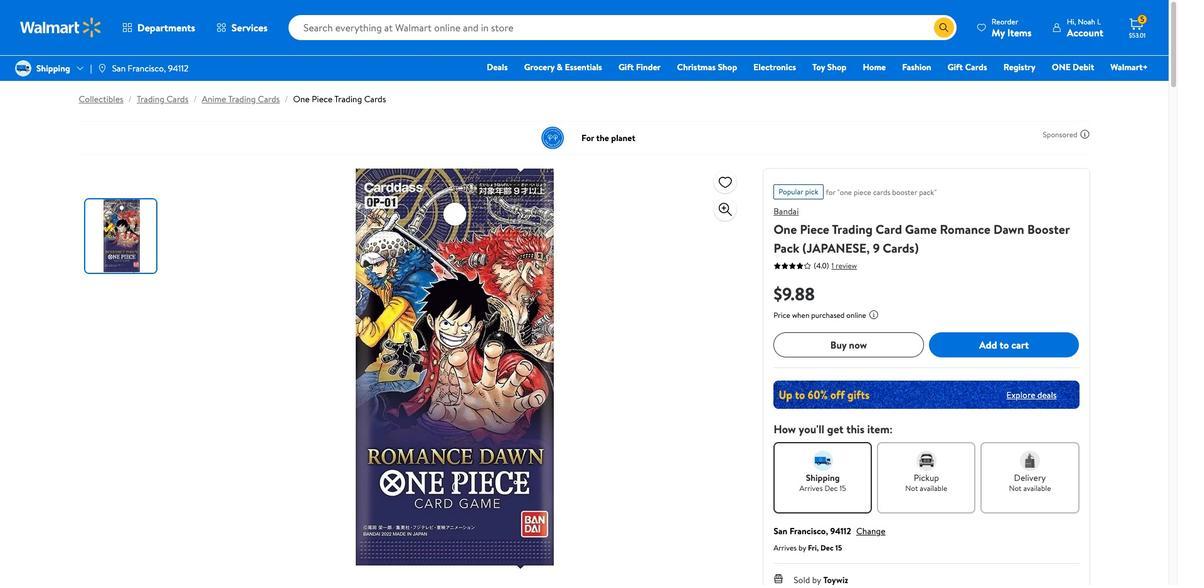 Task type: vqa. For each thing, say whether or not it's contained in the screenshot.
first Options link
no



Task type: locate. For each thing, give the bounding box(es) containing it.
finder
[[636, 61, 661, 73]]

one piece trading card game romance dawn booster pack (japanese, 9 cards) - image 1 of 1 image
[[85, 200, 158, 273]]

1 horizontal spatial  image
[[97, 63, 107, 73]]

toy shop
[[813, 61, 847, 73]]

 image down walmart image
[[15, 60, 31, 77]]

15 up 'san francisco, 94112 change arrives by fri, dec 15' on the bottom right of the page
[[840, 483, 846, 494]]

romance
[[940, 221, 991, 238]]

 image
[[15, 60, 31, 77], [97, 63, 107, 73]]

gift right fashion
[[948, 61, 963, 73]]

one right anime trading cards link
[[293, 93, 310, 105]]

francisco, up fri,
[[790, 525, 828, 538]]

shop for christmas shop
[[718, 61, 737, 73]]

gift left 'finder'
[[619, 61, 634, 73]]

gift
[[619, 61, 634, 73], [948, 61, 963, 73]]

1 horizontal spatial piece
[[800, 221, 830, 238]]

deals
[[487, 61, 508, 73]]

zoom image modal image
[[718, 202, 733, 217]]

dawn
[[994, 221, 1025, 238]]

this
[[847, 422, 865, 437]]

dec down intent image for shipping
[[825, 483, 838, 494]]

cards)
[[883, 240, 919, 257]]

cards
[[965, 61, 987, 73], [167, 93, 189, 105], [258, 93, 280, 105], [364, 93, 386, 105]]

arrives left by
[[774, 543, 797, 553]]

one inside bandai one piece trading card game romance dawn booster pack (japanese, 9 cards)
[[774, 221, 797, 238]]

1 not from the left
[[906, 483, 918, 494]]

0 vertical spatial francisco,
[[128, 62, 166, 75]]

piece
[[312, 93, 333, 105], [800, 221, 830, 238]]

delivery
[[1014, 472, 1046, 484]]

review
[[836, 260, 857, 271]]

available inside delivery not available
[[1024, 483, 1051, 494]]

get
[[827, 422, 844, 437]]

bandai one piece trading card game romance dawn booster pack (japanese, 9 cards)
[[774, 205, 1070, 257]]

1 vertical spatial san
[[774, 525, 788, 538]]

15 right fri,
[[836, 543, 842, 553]]

not
[[906, 483, 918, 494], [1009, 483, 1022, 494]]

dec right fri,
[[821, 543, 834, 553]]

christmas shop
[[677, 61, 737, 73]]

available down the intent image for pickup
[[920, 483, 948, 494]]

available for delivery
[[1024, 483, 1051, 494]]

francisco, inside 'san francisco, 94112 change arrives by fri, dec 15'
[[790, 525, 828, 538]]

add to cart button
[[929, 333, 1080, 358]]

shipping for shipping arrives dec 15
[[806, 472, 840, 484]]

15 inside shipping arrives dec 15
[[840, 483, 846, 494]]

0 horizontal spatial not
[[906, 483, 918, 494]]

gift cards link
[[942, 60, 993, 74]]

0 vertical spatial 15
[[840, 483, 846, 494]]

2 gift from the left
[[948, 61, 963, 73]]

reorder
[[992, 16, 1019, 27]]

san for san francisco, 94112
[[112, 62, 126, 75]]

2 not from the left
[[1009, 483, 1022, 494]]

1 horizontal spatial shop
[[827, 61, 847, 73]]

fashion
[[902, 61, 932, 73]]

/ right anime trading cards link
[[285, 93, 288, 105]]

available down intent image for delivery
[[1024, 483, 1051, 494]]

1 available from the left
[[920, 483, 948, 494]]

(japanese,
[[803, 240, 870, 257]]

$9.88
[[774, 282, 815, 306]]

not inside delivery not available
[[1009, 483, 1022, 494]]

0 vertical spatial shipping
[[36, 62, 70, 75]]

0 vertical spatial san
[[112, 62, 126, 75]]

buy now
[[831, 338, 867, 352]]

94112 inside 'san francisco, 94112 change arrives by fri, dec 15'
[[830, 525, 851, 538]]

available for pickup
[[920, 483, 948, 494]]

one debit
[[1052, 61, 1095, 73]]

grocery & essentials
[[524, 61, 602, 73]]

essentials
[[565, 61, 602, 73]]

/ right collectibles
[[128, 93, 132, 105]]

0 vertical spatial 94112
[[168, 62, 189, 75]]

deals link
[[481, 60, 514, 74]]

0 vertical spatial dec
[[825, 483, 838, 494]]

0 vertical spatial one
[[293, 93, 310, 105]]

1 vertical spatial shipping
[[806, 472, 840, 484]]

1 vertical spatial one
[[774, 221, 797, 238]]

94112 left change button
[[830, 525, 851, 538]]

san for san francisco, 94112 change arrives by fri, dec 15
[[774, 525, 788, 538]]

1 vertical spatial dec
[[821, 543, 834, 553]]

san inside 'san francisco, 94112 change arrives by fri, dec 15'
[[774, 525, 788, 538]]

/
[[128, 93, 132, 105], [194, 93, 197, 105], [285, 93, 288, 105]]

1 horizontal spatial available
[[1024, 483, 1051, 494]]

shipping left '|' at the top of page
[[36, 62, 70, 75]]

francisco, up trading cards link
[[128, 62, 166, 75]]

now
[[849, 338, 867, 352]]

shop right toy
[[827, 61, 847, 73]]

shop
[[718, 61, 737, 73], [827, 61, 847, 73]]

up to sixty percent off deals. shop now. image
[[774, 381, 1080, 409]]

1 horizontal spatial francisco,
[[790, 525, 828, 538]]

1 shop from the left
[[718, 61, 737, 73]]

buy
[[831, 338, 847, 352]]

0 vertical spatial piece
[[312, 93, 333, 105]]

gift for gift cards
[[948, 61, 963, 73]]

2 horizontal spatial /
[[285, 93, 288, 105]]

shipping inside shipping arrives dec 15
[[806, 472, 840, 484]]

not down the intent image for pickup
[[906, 483, 918, 494]]

1 vertical spatial arrives
[[774, 543, 797, 553]]

shop for toy shop
[[827, 61, 847, 73]]

1 vertical spatial 94112
[[830, 525, 851, 538]]

dec inside shipping arrives dec 15
[[825, 483, 838, 494]]

trading inside bandai one piece trading card game romance dawn booster pack (japanese, 9 cards)
[[832, 221, 873, 238]]

1 / from the left
[[128, 93, 132, 105]]

1 horizontal spatial not
[[1009, 483, 1022, 494]]

 image right '|' at the top of page
[[97, 63, 107, 73]]

0 horizontal spatial arrives
[[774, 543, 797, 553]]

san francisco, 94112
[[112, 62, 189, 75]]

0 horizontal spatial san
[[112, 62, 126, 75]]

l
[[1097, 16, 1101, 27]]

to
[[1000, 338, 1009, 352]]

available inside pickup not available
[[920, 483, 948, 494]]

add
[[980, 338, 997, 352]]

0 horizontal spatial shipping
[[36, 62, 70, 75]]

1 vertical spatial francisco,
[[790, 525, 828, 538]]

explore
[[1007, 389, 1036, 401]]

1 horizontal spatial san
[[774, 525, 788, 538]]

1 review link
[[829, 260, 857, 271]]

popular pick
[[779, 186, 819, 197]]

one piece trading card game romance dawn booster pack (japanese, 9 cards) image
[[254, 168, 656, 570]]

0 horizontal spatial shop
[[718, 61, 737, 73]]

0 vertical spatial arrives
[[800, 483, 823, 494]]

1 horizontal spatial 94112
[[830, 525, 851, 538]]

94112 up trading cards link
[[168, 62, 189, 75]]

not inside pickup not available
[[906, 483, 918, 494]]

0 horizontal spatial  image
[[15, 60, 31, 77]]

account
[[1067, 25, 1104, 39]]

registry
[[1004, 61, 1036, 73]]

piece inside bandai one piece trading card game romance dawn booster pack (japanese, 9 cards)
[[800, 221, 830, 238]]

anime
[[202, 93, 226, 105]]

intent image for delivery image
[[1020, 451, 1040, 471]]

arrives
[[800, 483, 823, 494], [774, 543, 797, 553]]

one down bandai link
[[774, 221, 797, 238]]

francisco,
[[128, 62, 166, 75], [790, 525, 828, 538]]

1 horizontal spatial shipping
[[806, 472, 840, 484]]

gift for gift finder
[[619, 61, 634, 73]]

toy shop link
[[807, 60, 852, 74]]

available
[[920, 483, 948, 494], [1024, 483, 1051, 494]]

1 horizontal spatial /
[[194, 93, 197, 105]]

 image for shipping
[[15, 60, 31, 77]]

shop right "christmas" on the top of the page
[[718, 61, 737, 73]]

bandai link
[[774, 205, 799, 218]]

online
[[847, 310, 866, 321]]

deals
[[1038, 389, 1057, 401]]

1 horizontal spatial one
[[774, 221, 797, 238]]

booster
[[1028, 221, 1070, 238]]

0 horizontal spatial francisco,
[[128, 62, 166, 75]]

purchased
[[811, 310, 845, 321]]

you'll
[[799, 422, 825, 437]]

explore deals link
[[1002, 384, 1062, 406]]

electronics link
[[748, 60, 802, 74]]

0 horizontal spatial gift
[[619, 61, 634, 73]]

pack"
[[919, 187, 937, 198]]

1 vertical spatial piece
[[800, 221, 830, 238]]

1
[[832, 260, 834, 271]]

shipping
[[36, 62, 70, 75], [806, 472, 840, 484]]

shipping for shipping
[[36, 62, 70, 75]]

0 horizontal spatial 94112
[[168, 62, 189, 75]]

trading
[[137, 93, 164, 105], [228, 93, 256, 105], [334, 93, 362, 105], [832, 221, 873, 238]]

94112 for san francisco, 94112
[[168, 62, 189, 75]]

pick
[[805, 186, 819, 197]]

shipping down intent image for shipping
[[806, 472, 840, 484]]

|
[[90, 62, 92, 75]]

not down intent image for delivery
[[1009, 483, 1022, 494]]

my
[[992, 25, 1005, 39]]

arrives inside shipping arrives dec 15
[[800, 483, 823, 494]]

san francisco, 94112 change arrives by fri, dec 15
[[774, 525, 886, 553]]

0 horizontal spatial one
[[293, 93, 310, 105]]

san
[[112, 62, 126, 75], [774, 525, 788, 538]]

game
[[905, 221, 937, 238]]

0 horizontal spatial available
[[920, 483, 948, 494]]

1 horizontal spatial gift
[[948, 61, 963, 73]]

1 horizontal spatial arrives
[[800, 483, 823, 494]]

/ left the anime
[[194, 93, 197, 105]]

1 gift from the left
[[619, 61, 634, 73]]

legal information image
[[869, 310, 879, 320]]

arrives down intent image for shipping
[[800, 483, 823, 494]]

0 horizontal spatial /
[[128, 93, 132, 105]]

christmas
[[677, 61, 716, 73]]

2 available from the left
[[1024, 483, 1051, 494]]

1 vertical spatial 15
[[836, 543, 842, 553]]

grocery & essentials link
[[519, 60, 608, 74]]

pickup not available
[[906, 472, 948, 494]]

2 shop from the left
[[827, 61, 847, 73]]



Task type: describe. For each thing, give the bounding box(es) containing it.
registry link
[[998, 60, 1041, 74]]

item:
[[867, 422, 893, 437]]

add to cart
[[980, 338, 1029, 352]]

home link
[[857, 60, 892, 74]]

5
[[1141, 14, 1145, 25]]

(4.0)
[[814, 260, 829, 271]]

anime trading cards link
[[202, 93, 280, 105]]

"one
[[838, 187, 852, 198]]

services
[[232, 21, 268, 35]]

not for pickup
[[906, 483, 918, 494]]

cart
[[1012, 338, 1029, 352]]

walmart image
[[20, 18, 102, 38]]

price when purchased online
[[774, 310, 866, 321]]

debit
[[1073, 61, 1095, 73]]

services button
[[206, 13, 278, 43]]

94112 for san francisco, 94112 change arrives by fri, dec 15
[[830, 525, 851, 538]]

collectibles link
[[79, 93, 123, 105]]

francisco, for san francisco, 94112
[[128, 62, 166, 75]]

card
[[876, 221, 902, 238]]

christmas shop link
[[672, 60, 743, 74]]

0 horizontal spatial piece
[[312, 93, 333, 105]]

change
[[856, 525, 886, 538]]

shipping arrives dec 15
[[800, 472, 846, 494]]

one debit link
[[1046, 60, 1100, 74]]

francisco, for san francisco, 94112 change arrives by fri, dec 15
[[790, 525, 828, 538]]

15 inside 'san francisco, 94112 change arrives by fri, dec 15'
[[836, 543, 842, 553]]

change button
[[856, 525, 886, 538]]

how
[[774, 422, 796, 437]]

walmart+ link
[[1105, 60, 1154, 74]]

departments
[[137, 21, 195, 35]]

ad disclaimer and feedback image
[[1080, 129, 1090, 139]]

electronics
[[754, 61, 796, 73]]

9
[[873, 240, 880, 257]]

cards
[[873, 187, 891, 198]]

home
[[863, 61, 886, 73]]

delivery not available
[[1009, 472, 1051, 494]]

one
[[1052, 61, 1071, 73]]

piece
[[854, 187, 872, 198]]

(4.0) 1 review
[[814, 260, 857, 271]]

3 / from the left
[[285, 93, 288, 105]]

sponsored
[[1043, 129, 1078, 140]]

pack
[[774, 240, 800, 257]]

not for delivery
[[1009, 483, 1022, 494]]

booster
[[892, 187, 918, 198]]

add to favorites list, one piece trading card game romance dawn booster pack (japanese, 9 cards) image
[[718, 174, 733, 190]]

gift finder
[[619, 61, 661, 73]]

search icon image
[[939, 23, 949, 33]]

items
[[1008, 25, 1032, 39]]

collectibles / trading cards / anime trading cards / one piece trading cards
[[79, 93, 386, 105]]

one piece trading cards link
[[293, 93, 386, 105]]

how you'll get this item:
[[774, 422, 893, 437]]

fri,
[[808, 543, 819, 553]]

intent image for pickup image
[[917, 451, 937, 471]]

2 / from the left
[[194, 93, 197, 105]]

explore deals
[[1007, 389, 1057, 401]]

Search search field
[[288, 15, 957, 40]]

$53.01
[[1129, 31, 1146, 40]]

gift cards
[[948, 61, 987, 73]]

5 $53.01
[[1129, 14, 1146, 40]]

by
[[799, 543, 806, 553]]

noah
[[1078, 16, 1096, 27]]

for
[[826, 187, 836, 198]]

price
[[774, 310, 791, 321]]

&
[[557, 61, 563, 73]]

pickup
[[914, 472, 939, 484]]

collectibles
[[79, 93, 123, 105]]

bandai
[[774, 205, 799, 218]]

Walmart Site-Wide search field
[[288, 15, 957, 40]]

trading cards link
[[137, 93, 189, 105]]

toy
[[813, 61, 825, 73]]

arrives inside 'san francisco, 94112 change arrives by fri, dec 15'
[[774, 543, 797, 553]]

hi,
[[1067, 16, 1076, 27]]

grocery
[[524, 61, 555, 73]]

 image for san francisco, 94112
[[97, 63, 107, 73]]

reorder my items
[[992, 16, 1032, 39]]

dec inside 'san francisco, 94112 change arrives by fri, dec 15'
[[821, 543, 834, 553]]

intent image for shipping image
[[813, 451, 833, 471]]

gift finder link
[[613, 60, 667, 74]]

walmart+
[[1111, 61, 1148, 73]]

buy now button
[[774, 333, 924, 358]]

for "one piece cards booster pack"
[[826, 187, 937, 198]]



